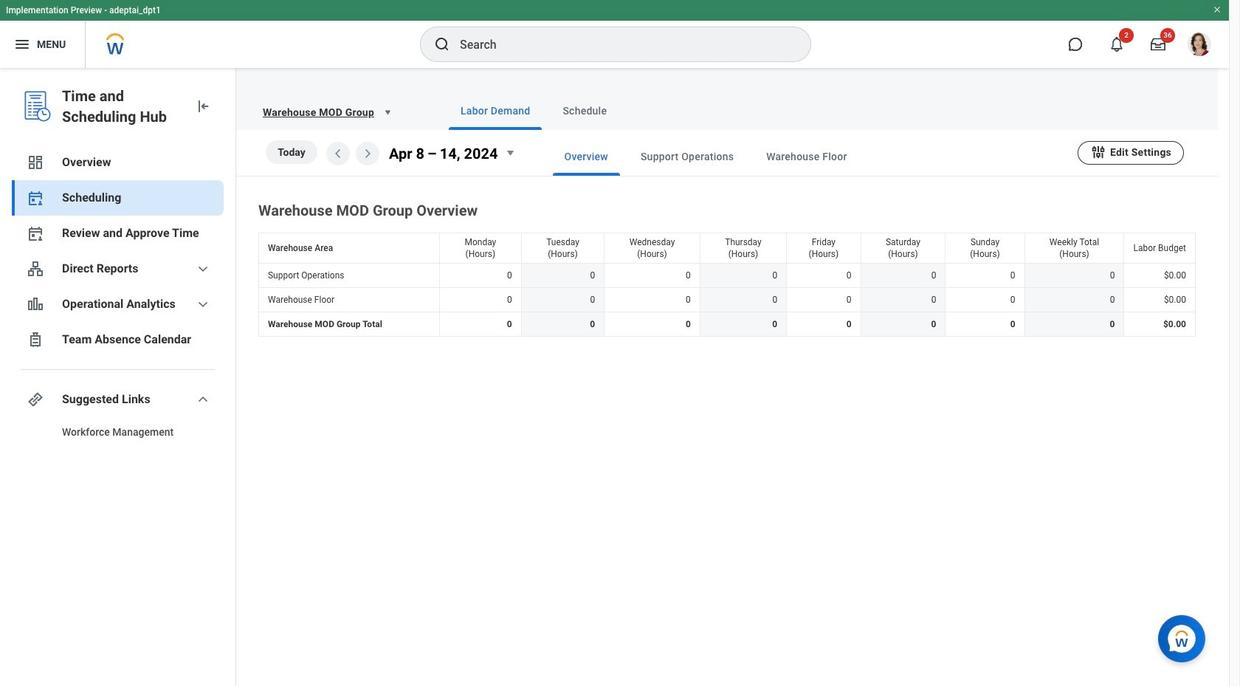 Task type: locate. For each thing, give the bounding box(es) containing it.
notifications large image
[[1110, 37, 1125, 52]]

calendar user solid image
[[27, 189, 44, 207], [27, 225, 44, 242]]

chevron right small image
[[359, 145, 377, 162]]

0 horizontal spatial caret down small image
[[380, 105, 395, 120]]

0 vertical spatial tab list
[[420, 92, 1201, 130]]

justify image
[[13, 35, 31, 53]]

close environment banner image
[[1213, 5, 1222, 14]]

1 vertical spatial caret down small image
[[501, 144, 519, 162]]

0 vertical spatial chevron down small image
[[194, 260, 212, 278]]

calendar user solid image up view team image
[[27, 225, 44, 242]]

1 vertical spatial tab list
[[523, 137, 1078, 176]]

0 vertical spatial calendar user solid image
[[27, 189, 44, 207]]

view team image
[[27, 260, 44, 278]]

1 chevron down small image from the top
[[194, 260, 212, 278]]

configure image
[[1091, 144, 1107, 160]]

tab panel
[[236, 130, 1219, 340]]

chevron down small image
[[194, 260, 212, 278], [194, 391, 212, 408]]

banner
[[0, 0, 1230, 68]]

tab list
[[420, 92, 1201, 130], [523, 137, 1078, 176]]

caret down small image
[[380, 105, 395, 120], [501, 144, 519, 162]]

chevron down small image for view team image
[[194, 260, 212, 278]]

0 vertical spatial caret down small image
[[380, 105, 395, 120]]

1 vertical spatial chevron down small image
[[194, 391, 212, 408]]

2 chevron down small image from the top
[[194, 391, 212, 408]]

2 calendar user solid image from the top
[[27, 225, 44, 242]]

chevron left small image
[[329, 145, 347, 162]]

chevron down small image
[[194, 295, 212, 313]]

1 vertical spatial calendar user solid image
[[27, 225, 44, 242]]

calendar user solid image down 'dashboard' image
[[27, 189, 44, 207]]



Task type: describe. For each thing, give the bounding box(es) containing it.
time and scheduling hub element
[[62, 86, 182, 127]]

search image
[[434, 35, 451, 53]]

chevron down small image for link icon
[[194, 391, 212, 408]]

transformation import image
[[194, 97, 212, 115]]

dashboard image
[[27, 154, 44, 171]]

1 calendar user solid image from the top
[[27, 189, 44, 207]]

task timeoff image
[[27, 331, 44, 349]]

1 horizontal spatial caret down small image
[[501, 144, 519, 162]]

Search Workday  search field
[[460, 28, 781, 61]]

link image
[[27, 391, 44, 408]]

chart image
[[27, 295, 44, 313]]

navigation pane region
[[0, 68, 236, 686]]

inbox large image
[[1151, 37, 1166, 52]]

profile logan mcneil image
[[1188, 32, 1212, 59]]



Task type: vqa. For each thing, say whether or not it's contained in the screenshot.
Turnover % < 1 year turnover
no



